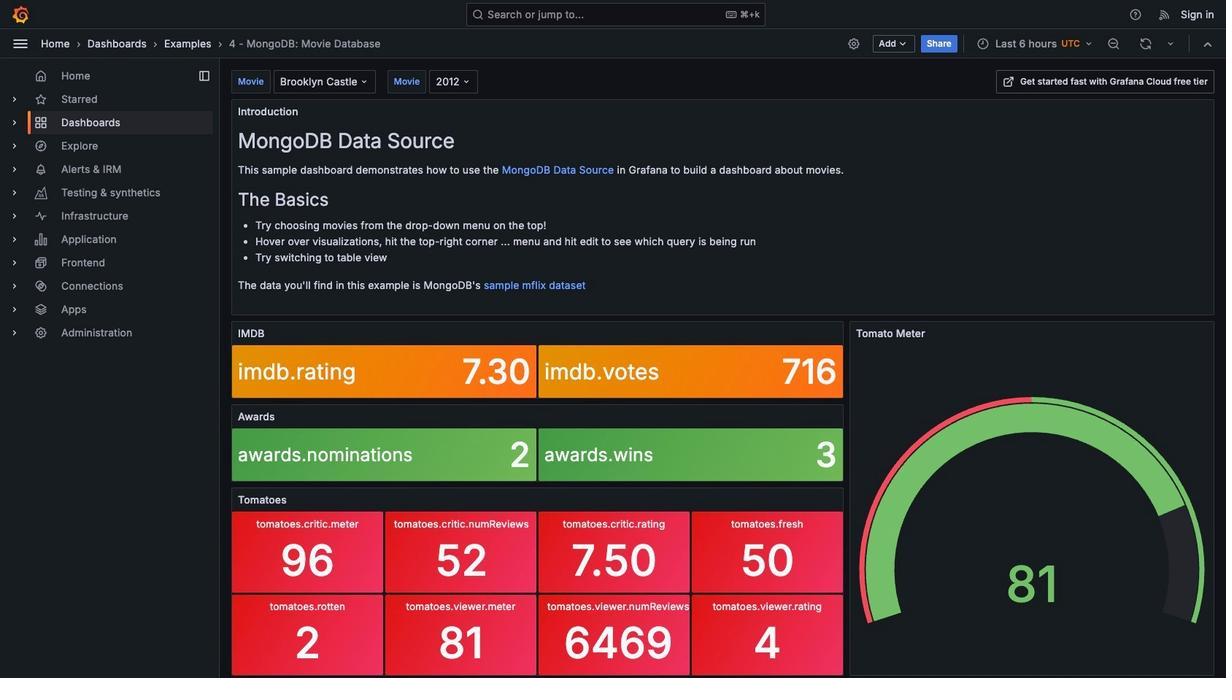 Task type: locate. For each thing, give the bounding box(es) containing it.
expand section explore image
[[9, 140, 20, 152]]

expand section testing & synthetics image
[[9, 187, 20, 199]]

expand section connections image
[[9, 280, 20, 292]]

news image
[[1158, 8, 1172, 21]]

expand section starred image
[[9, 93, 20, 105]]

help image
[[1129, 8, 1142, 21]]

dashboard settings image
[[848, 37, 861, 50]]

zoom out time range image
[[1107, 37, 1120, 50]]

expand section apps image
[[9, 304, 20, 315]]

undock menu image
[[199, 70, 210, 82]]

auto refresh turned off. choose refresh time interval image
[[1165, 38, 1177, 49]]



Task type: describe. For each thing, give the bounding box(es) containing it.
navigation element
[[0, 58, 219, 356]]

expand section application image
[[9, 234, 20, 245]]

grafana image
[[12, 5, 29, 23]]

expand section administration image
[[9, 327, 20, 339]]

refresh dashboard image
[[1139, 37, 1153, 50]]

expand section frontend image
[[9, 257, 20, 269]]

expand section alerts & irm image
[[9, 164, 20, 175]]

expand section infrastructure image
[[9, 210, 20, 222]]

close menu image
[[12, 35, 29, 52]]

expand section dashboards image
[[9, 117, 20, 128]]



